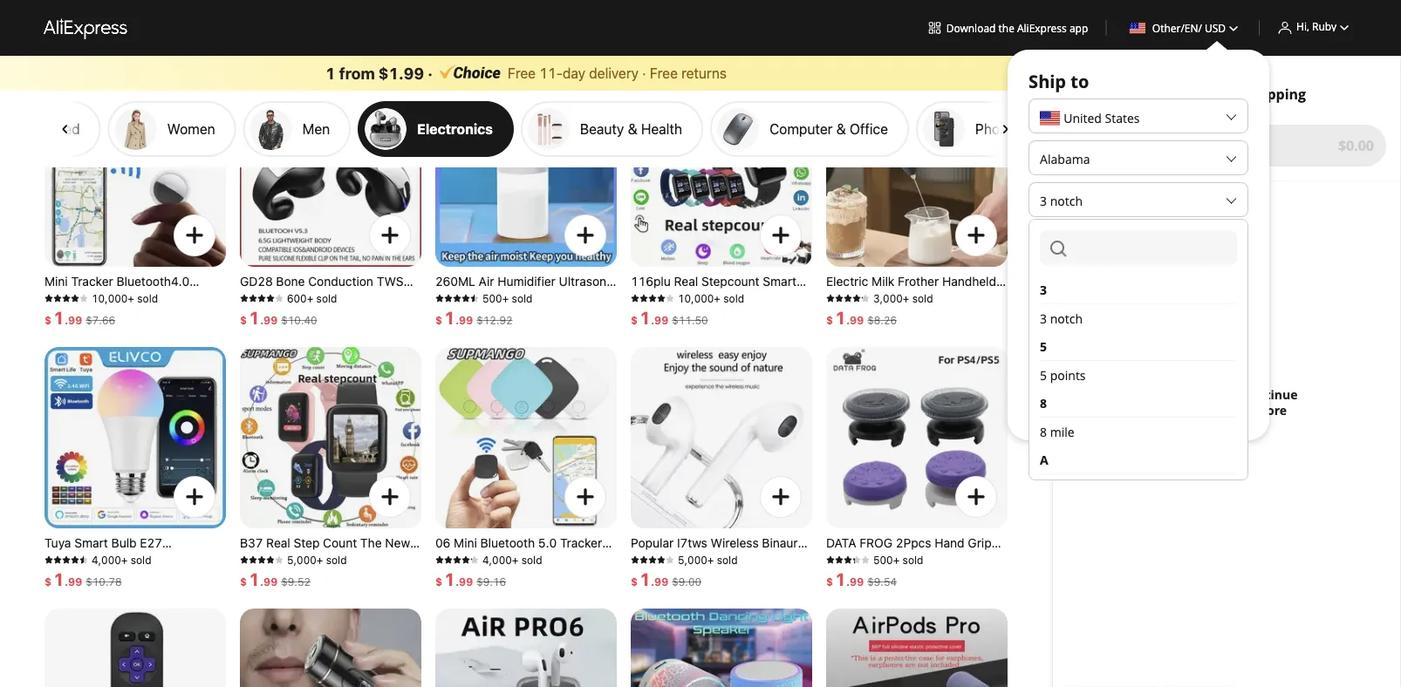 Task type: describe. For each thing, give the bounding box(es) containing it.
high/low
[[891, 584, 944, 598]]

0 vertical spatial and
[[659, 322, 681, 336]]

500+ for frog
[[874, 554, 900, 567]]

tws
[[377, 275, 404, 289]]

humidifier
[[498, 275, 556, 289]]

1 vertical spatial phone
[[976, 121, 1016, 137]]

 for tuya smart bulb e27 wifi/bluetooth dimmable led light bulb rgbcw 100-240v smart life app control support alexa google home
[[181, 484, 209, 512]]

for up gamepad
[[919, 552, 937, 567]]

i7
[[684, 568, 694, 582]]

for right suitable
[[779, 322, 798, 336]]

. for mini
[[65, 314, 68, 326]]

home inside 'electric milk frother handheld mixer coffee foamer egg beater cappuccino stirrer mini portable blenders home kitchen whisk tool'
[[930, 322, 964, 336]]

$ 1 . 9 9 $9.52
[[240, 569, 311, 590]]

. for 06
[[456, 576, 459, 588]]

cappuccino
[[867, 306, 934, 320]]

4,000+ sold for bluetooth
[[483, 554, 543, 567]]

1 for tuya smart bulb e27 wifi/bluetooth dimmable led light bulb rgbcw 100-240v smart life app control support alexa google home
[[53, 569, 65, 590]]

4,000+ sold for bulb
[[92, 554, 151, 567]]

260ml
[[436, 275, 476, 289]]

1 for 260ml air humidifier ultrasonic mini aromatherapy diffuser portable sprayer usb essential oil atomizer led lamp for home car
[[444, 307, 456, 328]]

tracker inside "06 mini bluetooth 5.0 tracker antilost device round pet kids bag wallet tracking smart finder locator"
[[560, 536, 603, 551]]

other/ en / usd
[[1153, 21, 1227, 35]]

fully
[[361, 584, 387, 598]]

beauty & health
[[580, 121, 683, 137]]

240v
[[181, 568, 212, 582]]

. for 116plu
[[651, 314, 655, 326]]

step inside b37 real step count the new rechargeable smart watch men and women fitness watch phone connection is fully compati
[[294, 536, 320, 551]]

1 phone accessories from the top
[[976, 28, 1096, 45]]

smart up alexa
[[45, 584, 78, 598]]

air
[[479, 275, 494, 289]]

currency
[[1029, 306, 1108, 330]]

1 for data frog 2ppcs hand grip extenders caps for ps4 ps5 xbox one gamepad thumb stick grips high/low rise covers accessories for ps4
[[835, 569, 847, 590]]

data frog 2ppcs hand grip extenders caps for ps4 ps5 xbox one gamepad thumb stick grips high/low rise covers accessories for ps4
[[827, 536, 992, 614]]

/
[[1199, 21, 1203, 35]]

500+ sold for humidifier
[[483, 292, 533, 305]]

notch inside 3 3 notch
[[1051, 310, 1083, 327]]

watch up suitable
[[733, 306, 769, 320]]

noise
[[240, 337, 272, 352]]

2 8 from the top
[[1041, 424, 1048, 440]]

116plu
[[631, 275, 671, 289]]

binaural
[[762, 536, 808, 551]]

5,000+ sold for step
[[287, 554, 347, 567]]

10,000+ for real
[[678, 292, 721, 305]]

2 phone accessories from the top
[[976, 121, 1096, 137]]

real for b37
[[266, 536, 291, 551]]

connection
[[279, 584, 344, 598]]

1 vertical spatial and
[[631, 337, 654, 352]]

app
[[1070, 21, 1089, 35]]

 for b37 real step count the new rechargeable smart watch men and women fitness watch phone connection is fully compati
[[376, 484, 404, 512]]

united
[[1064, 110, 1103, 127]]

$ for data frog 2ppcs hand grip extenders caps for ps4 ps5 xbox one gamepad thumb stick grips high/low rise covers accessories for ps4
[[827, 576, 834, 588]]

mobile
[[132, 306, 170, 320]]

watch down 116plu
[[631, 290, 667, 305]]

business
[[334, 306, 385, 320]]

locator inside "06 mini bluetooth 5.0 tracker antilost device round pet kids bag wallet tracking smart finder locator"
[[474, 584, 517, 598]]

5.0
[[538, 536, 557, 551]]

1 vertical spatial ps4
[[962, 599, 985, 614]]

kids inside mini tracker bluetooth4.0 smart locator smart anti lost device locator mobile keys pet kids finder for apple
[[45, 322, 69, 336]]

for down rise
[[941, 599, 959, 614]]

eur
[[1041, 346, 1064, 363]]

b37
[[240, 536, 263, 551]]

06
[[436, 536, 451, 551]]

ps5
[[966, 552, 989, 567]]

rise
[[947, 584, 971, 598]]

2  from the top
[[58, 121, 73, 137]]

0
[[1085, 136, 1093, 155]]

mini inside mini tracker bluetooth4.0 smart locator smart anti lost device locator mobile keys pet kids finder for apple
[[45, 275, 68, 289]]

finder for locator
[[436, 584, 471, 598]]

sold for bluetooth4.0
[[137, 292, 158, 305]]

app
[[105, 584, 128, 598]]

data
[[827, 536, 857, 551]]

$ 1 . 9 9 $9.54
[[827, 569, 897, 590]]

suitable
[[730, 322, 776, 336]]

new
[[385, 536, 410, 551]]

3,000+
[[874, 292, 910, 305]]

support
[[176, 584, 222, 598]]

no
[[1156, 387, 1174, 403]]

1 vertical spatial locator
[[86, 306, 129, 320]]

. for data
[[847, 576, 850, 588]]

1 for 06 mini bluetooth 5.0 tracker antilost device round pet kids bag wallet tracking smart finder locator
[[444, 569, 456, 590]]

$ for popular i7tws wireless binaural bluetooth headset in ear earplugs i7 invisible mini one piece dropshipping
[[631, 576, 638, 588]]

hi, ruby
[[1297, 19, 1337, 33]]

0 vertical spatial ps4
[[940, 552, 963, 567]]

1 for b37 real step count the new rechargeable smart watch men and women fitness watch phone connection is fully compati
[[249, 569, 260, 590]]

men inside b37 real step count the new rechargeable smart watch men and women fitness watch phone connection is fully compati
[[397, 552, 421, 567]]

yet?
[[1214, 387, 1240, 403]]

euro
[[1074, 346, 1100, 363]]

3 right pick
[[1180, 85, 1188, 103]]

device inside "06 mini bluetooth 5.0 tracker antilost device round pet kids bag wallet tracking smart finder locator"
[[485, 552, 524, 567]]

0 horizontal spatial ·
[[428, 64, 433, 82]]

1 for mini tracker bluetooth4.0 smart locator smart anti lost device locator mobile keys pet kids finder for apple
[[53, 307, 65, 328]]

sold for stepcount
[[724, 292, 745, 305]]

device inside mini tracker bluetooth4.0 smart locator smart anti lost device locator mobile keys pet kids finder for apple
[[45, 306, 83, 320]]

aromatherapy
[[462, 290, 542, 305]]

tuya smart bulb e27 wifi/bluetooth dimmable led light bulb rgbcw 100-240v smart life app control support alexa google home
[[45, 536, 222, 614]]

kids inside "06 mini bluetooth 5.0 tracker antilost device round pet kids bag wallet tracking smart finder locator"
[[588, 552, 613, 567]]

3 up the currency
[[1041, 282, 1048, 298]]

accessories inside data frog 2ppcs hand grip extenders caps for ps4 ps5 xbox one gamepad thumb stick grips high/low rise covers accessories for ps4
[[869, 599, 937, 614]]

0 horizontal spatial to
[[1071, 69, 1090, 93]]

stick
[[827, 584, 855, 598]]

$ 1 . 9 9 $10.78
[[45, 569, 122, 590]]

5,000+ sold for wireless
[[678, 554, 738, 567]]

continue
[[1243, 387, 1299, 403]]

lost
[[190, 290, 214, 305]]

delivery
[[589, 65, 639, 81]]

3 up eur
[[1041, 310, 1048, 327]]

2 star from the top
[[13, 121, 39, 137]]

bag
[[436, 568, 457, 582]]

a abbeville
[[1041, 452, 1092, 497]]

headset inside popular i7tws wireless binaural bluetooth headset in ear earplugs i7 invisible mini one piece dropshipping
[[689, 552, 736, 567]]

sold for 2ppcs
[[903, 554, 924, 567]]

egg
[[948, 290, 969, 305]]

smart inside "06 mini bluetooth 5.0 tracker antilost device round pet kids bag wallet tracking smart finder locator"
[[550, 568, 584, 582]]

frog
[[860, 536, 893, 551]]

i7tws
[[677, 536, 708, 551]]

mini inside popular i7tws wireless binaural bluetooth headset in ear earplugs i7 invisible mini one piece dropshipping
[[747, 568, 770, 582]]

0 vertical spatial women
[[167, 121, 215, 137]]

caps
[[886, 552, 915, 567]]

$9.54
[[868, 576, 897, 588]]

ship to
[[1029, 69, 1090, 93]]

gd28
[[240, 275, 273, 289]]

0 vertical spatial locator
[[82, 290, 124, 305]]

$ 1 . 9 9 $8.26
[[827, 307, 897, 328]]

$ for tuya smart bulb e27 wifi/bluetooth dimmable led light bulb rgbcw 100-240v smart life app control support alexa google home
[[45, 576, 52, 588]]

2ppcs
[[896, 536, 932, 551]]

rechargeable
[[240, 552, 317, 567]]

day
[[563, 65, 586, 81]]

foamer
[[902, 290, 944, 305]]

dropshipping
[[665, 584, 741, 598]]

wireless
[[711, 536, 759, 551]]

mini inside 260ml air humidifier ultrasonic mini aromatherapy diffuser portable sprayer usb essential oil atomizer led lamp for home car
[[436, 290, 459, 305]]

ear for binaural
[[753, 552, 771, 567]]

real for 116plu
[[674, 275, 699, 289]]

. for gd28
[[260, 314, 264, 326]]

0 vertical spatial for
[[1192, 85, 1212, 103]]

diffuser
[[545, 290, 590, 305]]

0 vertical spatial accessories
[[1020, 28, 1096, 45]]

smart right stepcount
[[763, 275, 797, 289]]

4,000+ for bulb
[[92, 554, 128, 567]]

for inside 260ml air humidifier ultrasonic mini aromatherapy diffuser portable sprayer usb essential oil atomizer led lamp for home car
[[568, 322, 584, 336]]

$12.92
[[477, 314, 513, 326]]

&
[[837, 121, 846, 137]]

watch up fully
[[355, 568, 391, 582]]

office
[[850, 121, 889, 137]]

260ml air humidifier ultrasonic mini aromatherapy diffuser portable sprayer usb essential oil atomizer led lamp for home car
[[436, 275, 616, 352]]

sold for bulb
[[131, 554, 151, 567]]

1 left 'from'
[[326, 64, 336, 82]]

life
[[82, 584, 102, 598]]

5,000+ for i7tws
[[678, 554, 714, 567]]

car
[[472, 337, 492, 352]]

anti
[[165, 290, 187, 305]]

mini inside 'electric milk frother handheld mixer coffee foamer egg beater cappuccino stirrer mini portable blenders home kitchen whisk tool'
[[976, 306, 999, 320]]

600+ sold
[[287, 292, 337, 305]]

 for 116plu real stepcount smart watch multi function step connected smart watch for men and women suitable for and android
[[767, 222, 795, 250]]

$ for mini tracker bluetooth4.0 smart locator smart anti lost device locator mobile keys pet kids finder for apple
[[45, 314, 52, 326]]

home inside 260ml air humidifier ultrasonic mini aromatherapy diffuser portable sprayer usb essential oil atomizer led lamp for home car
[[436, 337, 469, 352]]

tracker inside mini tracker bluetooth4.0 smart locator smart anti lost device locator mobile keys pet kids finder for apple
[[71, 275, 113, 289]]

checkout
[[1190, 136, 1256, 155]]

2 free from the left
[[650, 65, 678, 81]]

$9.16
[[477, 576, 506, 588]]

led inside tuya smart bulb e27 wifi/bluetooth dimmable led light bulb rgbcw 100-240v smart life app control support alexa google home
[[190, 552, 213, 567]]

1  from the top
[[998, 28, 1014, 45]]

1 for popular i7tws wireless binaural bluetooth headset in ear earplugs i7 invisible mini one piece dropshipping
[[640, 569, 651, 590]]

phone inside b37 real step count the new rechargeable smart watch men and women fitness watch phone connection is fully compati
[[240, 584, 276, 598]]

smart up mobile
[[128, 290, 161, 305]]

ship
[[1029, 69, 1067, 93]]

led inside 260ml air humidifier ultrasonic mini aromatherapy diffuser portable sprayer usb essential oil atomizer led lamp for home car
[[507, 322, 530, 336]]

. for popular
[[651, 576, 655, 588]]

no items yet? continue shopping to explore more.
[[1156, 387, 1299, 435]]

one
[[773, 568, 796, 582]]

ear for tws
[[403, 290, 421, 305]]

(
[[1067, 346, 1071, 363]]

the
[[999, 21, 1015, 35]]

antilost
[[436, 552, 482, 567]]

1  from the top
[[58, 28, 73, 45]]

wifi/bluetooth
[[45, 552, 127, 567]]

$ 1 . 9 9 $9.00
[[631, 569, 702, 590]]

items
[[1177, 387, 1211, 403]]

pet inside "06 mini bluetooth 5.0 tracker antilost device round pet kids bag wallet tracking smart finder locator"
[[566, 552, 585, 567]]

explore
[[1242, 403, 1288, 419]]

smart down function on the top
[[696, 306, 730, 320]]

grip
[[968, 536, 992, 551]]



Task type: vqa. For each thing, say whether or not it's contained in the screenshot.


Task type: locate. For each thing, give the bounding box(es) containing it.
finder inside "06 mini bluetooth 5.0 tracker antilost device round pet kids bag wallet tracking smart finder locator"
[[436, 584, 471, 598]]

atomizer
[[454, 322, 504, 336]]

$ inside $ 1 . 9 9 $9.16
[[436, 576, 443, 588]]

and inside b37 real step count the new rechargeable smart watch men and women fitness watch phone connection is fully compati
[[240, 568, 263, 582]]

0 horizontal spatial device
[[45, 306, 83, 320]]

smart up the $ 1 . 9 9 $7.66
[[45, 290, 78, 305]]

mini inside "06 mini bluetooth 5.0 tracker antilost device round pet kids bag wallet tracking smart finder locator"
[[454, 536, 477, 551]]

sold for conduction
[[317, 292, 337, 305]]

electric
[[827, 275, 869, 289]]

2 vertical spatial home
[[122, 599, 155, 614]]

. down mixer
[[847, 314, 850, 326]]

bluetooth up tracking
[[481, 536, 535, 551]]

step inside 116plu real stepcount smart watch multi function step connected smart watch for men and women suitable for and android
[[753, 290, 780, 305]]

kids left $7.66
[[45, 322, 69, 336]]

500+ sold up sprayer
[[483, 292, 533, 305]]

1 horizontal spatial women
[[266, 568, 308, 582]]

watch
[[631, 290, 667, 305], [733, 306, 769, 320], [358, 552, 393, 567], [355, 568, 391, 582]]

1 vertical spatial bluetooth
[[481, 536, 535, 551]]

download
[[947, 21, 996, 35]]

3
[[1180, 85, 1188, 103], [1041, 192, 1048, 209], [1041, 282, 1048, 298], [1041, 310, 1048, 327]]

1 horizontal spatial portable
[[827, 322, 874, 336]]

computer & office
[[770, 121, 889, 137]]

4,000+ for bluetooth
[[483, 554, 519, 567]]

1 horizontal spatial real
[[674, 275, 699, 289]]

4,000+ sold up tracking
[[483, 554, 543, 567]]

ear inside popular i7tws wireless binaural bluetooth headset in ear earplugs i7 invisible mini one piece dropshipping
[[753, 552, 771, 567]]

to right ship
[[1071, 69, 1090, 93]]

1 horizontal spatial ear
[[753, 552, 771, 567]]

accessories
[[1020, 28, 1096, 45], [1020, 121, 1096, 137], [869, 599, 937, 614]]

0 horizontal spatial kids
[[45, 322, 69, 336]]

alabama
[[1041, 151, 1091, 167]]

keys
[[173, 306, 200, 320]]

sold down e27
[[131, 554, 151, 567]]

sold down stepcount
[[724, 292, 745, 305]]

ear right in
[[753, 552, 771, 567]]

4,000+ up $10.78
[[92, 554, 128, 567]]

1 notch from the top
[[1051, 192, 1083, 209]]

. for tuya
[[65, 576, 68, 588]]

bluetooth inside popular i7tws wireless binaural bluetooth headset in ear earplugs i7 invisible mini one piece dropshipping
[[631, 552, 686, 567]]

$ down mixer
[[827, 314, 834, 326]]

2 5- from the top
[[0, 121, 13, 137]]

500+ for air
[[483, 292, 509, 305]]

1 vertical spatial portable
[[827, 322, 874, 336]]

10,000+ for tracker
[[92, 292, 134, 305]]

2 horizontal spatial home
[[930, 322, 964, 336]]

men inside 116plu real stepcount smart watch multi function step connected smart watch for men and women suitable for and android
[[631, 322, 656, 336]]

2 horizontal spatial and
[[659, 322, 681, 336]]

1 vertical spatial for
[[568, 322, 584, 336]]

$ for electric milk frother handheld mixer coffee foamer egg beater cappuccino stirrer mini portable blenders home kitchen whisk tool
[[827, 314, 834, 326]]

5,000+ up i7
[[678, 554, 714, 567]]

for
[[1192, 85, 1212, 103], [568, 322, 584, 336]]

1 down antilost at bottom
[[444, 569, 456, 590]]

1 for gd28 bone conduction tws headphones bluetooth v5.3 ear clip lightweight business sports game headset with mic noise reduction
[[249, 307, 260, 328]]

1 horizontal spatial ·
[[643, 65, 647, 81]]

women
[[167, 121, 215, 137], [685, 322, 727, 336], [266, 568, 308, 582]]

1 horizontal spatial free
[[650, 65, 678, 81]]

tracker up the $ 1 . 9 9 $7.66
[[71, 275, 113, 289]]

0 horizontal spatial 4,000+
[[92, 554, 128, 567]]

5,000+ up $9.52 on the bottom left of the page
[[287, 554, 323, 567]]

1 horizontal spatial men
[[397, 552, 421, 567]]

$ inside $ 1 . 9 9 $11.50
[[631, 314, 638, 326]]

$ for 116plu real stepcount smart watch multi function step connected smart watch for men and women suitable for and android
[[631, 314, 638, 326]]

0 horizontal spatial tracker
[[71, 275, 113, 289]]

sold up gamepad
[[903, 554, 924, 567]]

2  from the top
[[998, 121, 1014, 137]]

headset inside the gd28 bone conduction tws headphones bluetooth v5.3 ear clip lightweight business sports game headset with mic noise reduction
[[317, 322, 364, 336]]

1 horizontal spatial 10,000+ sold
[[678, 292, 745, 305]]

5-
[[0, 28, 13, 45], [0, 121, 13, 137]]


[[998, 28, 1014, 45], [998, 121, 1014, 137]]

is
[[347, 584, 358, 598]]

2 notch from the top
[[1051, 310, 1083, 327]]

1 down 260ml
[[444, 307, 456, 328]]

to inside no items yet? continue shopping to explore more.
[[1226, 403, 1239, 419]]

1 vertical spatial 5
[[1041, 367, 1048, 384]]

men
[[303, 121, 330, 137], [631, 322, 656, 336], [397, 552, 421, 567]]

headset down business
[[317, 322, 364, 336]]

and
[[659, 322, 681, 336], [631, 337, 654, 352], [240, 568, 263, 582]]

mini up antilost at bottom
[[454, 536, 477, 551]]

 for 06 mini bluetooth 5.0 tracker antilost device round pet kids bag wallet tracking smart finder locator
[[572, 484, 600, 512]]

sold for bluetooth
[[522, 554, 543, 567]]

for up suitable
[[772, 306, 791, 320]]

0 horizontal spatial 500+ sold
[[483, 292, 533, 305]]

$ inside the $ 1 . 9 9 $7.66
[[45, 314, 52, 326]]

5 down eur
[[1041, 367, 1048, 384]]

. inside $ 1 . 9 9 $10.40
[[260, 314, 264, 326]]

0 horizontal spatial 10,000+
[[92, 292, 134, 305]]

2 5,000+ sold from the left
[[678, 554, 738, 567]]

. inside $ 1 . 9 9 $9.00
[[651, 576, 655, 588]]

mini down 260ml
[[436, 290, 459, 305]]

1 vertical spatial 
[[58, 121, 73, 137]]

sold for step
[[326, 554, 347, 567]]

0 vertical spatial 5
[[1041, 338, 1048, 355]]

step
[[753, 290, 780, 305], [294, 536, 320, 551]]

round
[[527, 552, 563, 567]]

sports
[[240, 322, 277, 336]]

2 10,000+ sold from the left
[[678, 292, 745, 305]]

phone accessories up ship
[[976, 28, 1096, 45]]

. inside $ 1 . 9 9 $9.54
[[847, 576, 850, 588]]

reduction
[[275, 337, 332, 352]]

1 5,000+ sold from the left
[[287, 554, 347, 567]]

 left united
[[998, 121, 1014, 137]]

accessories up the ship to
[[1020, 28, 1096, 45]]

$1.99
[[379, 64, 424, 82]]

to left explore
[[1226, 403, 1239, 419]]

device
[[45, 306, 83, 320], [485, 552, 524, 567]]

$ inside $ 1 . 9 9 $9.52
[[240, 576, 247, 588]]

0 vertical spatial home
[[930, 322, 964, 336]]

1 5,000+ from the left
[[287, 554, 323, 567]]

$ 1 . 9 9 $11.50
[[631, 307, 708, 328]]

device left $7.66
[[45, 306, 83, 320]]

$9.00
[[672, 576, 702, 588]]

1 10,000+ sold from the left
[[92, 292, 158, 305]]

headphones
[[240, 290, 311, 305]]

1 rated from the top
[[43, 28, 80, 45]]

sold down frother
[[913, 292, 934, 305]]

real inside b37 real step count the new rechargeable smart watch men and women fitness watch phone connection is fully compati
[[266, 536, 291, 551]]

sold for humidifier
[[512, 292, 533, 305]]

1 for 116plu real stepcount smart watch multi function step connected smart watch for men and women suitable for and android
[[640, 307, 651, 328]]

smart down round
[[550, 568, 584, 582]]

. up alexa
[[65, 576, 68, 588]]

 for mini tracker bluetooth4.0 smart locator smart anti lost device locator mobile keys pet kids finder for apple
[[181, 222, 209, 250]]

0 horizontal spatial portable
[[436, 306, 483, 320]]

sold down conduction on the top left of page
[[317, 292, 337, 305]]

tracker right 5.0
[[560, 536, 603, 551]]

returns
[[682, 65, 727, 81]]

. for electric
[[847, 314, 850, 326]]

men down new
[[397, 552, 421, 567]]

home inside tuya smart bulb e27 wifi/bluetooth dimmable led light bulb rgbcw 100-240v smart life app control support alexa google home
[[122, 599, 155, 614]]

$7.66
[[86, 314, 115, 326]]

portable inside 260ml air humidifier ultrasonic mini aromatherapy diffuser portable sprayer usb essential oil atomizer led lamp for home car
[[436, 306, 483, 320]]

tool
[[910, 337, 934, 352]]

500+ up one
[[874, 554, 900, 567]]

$ inside $ 1 . 9 9 $10.40
[[240, 314, 247, 326]]

usb
[[533, 306, 557, 320]]

mixer
[[827, 290, 857, 305]]

step up rechargeable
[[294, 536, 320, 551]]

aliexpress
[[1018, 21, 1067, 35]]

mile
[[1051, 424, 1075, 440]]

1 vertical spatial headset
[[689, 552, 736, 567]]

2 vertical spatial bluetooth
[[631, 552, 686, 567]]

1 horizontal spatial 500+ sold
[[874, 554, 924, 567]]

bluetooth inside "06 mini bluetooth 5.0 tracker antilost device round pet kids bag wallet tracking smart finder locator"
[[481, 536, 535, 551]]

ruby
[[1313, 19, 1337, 33]]

e27
[[140, 536, 162, 551]]

1 horizontal spatial led
[[507, 322, 530, 336]]

1 down extenders
[[835, 569, 847, 590]]

1 vertical spatial finder
[[436, 584, 471, 598]]

1 vertical spatial accessories
[[1020, 121, 1096, 137]]

2 5-star rated from the top
[[0, 121, 80, 137]]

0 horizontal spatial pet
[[203, 306, 222, 320]]

for left free
[[1192, 85, 1212, 103]]

bulb up life at the bottom of the page
[[76, 568, 101, 582]]

0 vertical spatial device
[[45, 306, 83, 320]]

2 horizontal spatial women
[[685, 322, 727, 336]]

0 horizontal spatial step
[[294, 536, 320, 551]]

2 rated from the top
[[43, 121, 80, 137]]

$ down popular
[[631, 576, 638, 588]]

0 vertical spatial rated
[[43, 28, 80, 45]]

0 vertical spatial pet
[[203, 306, 222, 320]]

$ 1 . 9 9 $12.92
[[436, 307, 513, 328]]

3 3 notch
[[1041, 282, 1083, 327]]


[[58, 28, 73, 45], [58, 121, 73, 137]]

women inside 116plu real stepcount smart watch multi function step connected smart watch for men and women suitable for and android
[[685, 322, 727, 336]]

earplugs
[[631, 568, 680, 582]]

finder for for
[[72, 322, 108, 336]]

1 vertical spatial phone accessories
[[976, 121, 1096, 137]]

10,000+ sold down stepcount
[[678, 292, 745, 305]]

$ up noise
[[240, 314, 247, 326]]

 for popular i7tws wireless binaural bluetooth headset in ear earplugs i7 invisible mini one piece dropshipping
[[767, 484, 795, 512]]

0 vertical spatial to
[[1071, 69, 1090, 93]]

for left the apple at the left top of the page
[[111, 322, 130, 336]]

1 up noise
[[249, 307, 260, 328]]

0 horizontal spatial 500+
[[483, 292, 509, 305]]

2 5,000+ from the left
[[678, 554, 714, 567]]

2 4,000+ sold from the left
[[483, 554, 543, 567]]

. up noise
[[260, 314, 264, 326]]

$ for 06 mini bluetooth 5.0 tracker antilost device round pet kids bag wallet tracking smart finder locator
[[436, 576, 443, 588]]

1 4,000+ sold from the left
[[92, 554, 151, 567]]

600+
[[287, 292, 314, 305]]

500+ up sprayer
[[483, 292, 509, 305]]

2 vertical spatial and
[[240, 568, 263, 582]]

1 vertical spatial notch
[[1051, 310, 1083, 327]]

0 horizontal spatial bluetooth
[[315, 290, 369, 305]]

$ inside $ 1 . 9 9 $9.54
[[827, 576, 834, 588]]

. left the wallet on the left bottom of the page
[[456, 576, 459, 588]]

accessories down high/low
[[869, 599, 937, 614]]

free left the returns at the top
[[650, 65, 678, 81]]

portable up oil
[[436, 306, 483, 320]]

0 vertical spatial notch
[[1051, 192, 1083, 209]]

1 vertical spatial men
[[631, 322, 656, 336]]

ps4 down "hand" on the right bottom
[[940, 552, 963, 567]]

. inside $ 1 . 9 9 $11.50
[[651, 314, 655, 326]]

0 vertical spatial ear
[[403, 290, 421, 305]]

locator up $7.66
[[82, 290, 124, 305]]

1 horizontal spatial tracker
[[560, 536, 603, 551]]

5 5 points
[[1041, 338, 1086, 384]]

1 5- from the top
[[0, 28, 13, 45]]

0 horizontal spatial 4,000+ sold
[[92, 554, 151, 567]]

0 vertical spatial finder
[[72, 322, 108, 336]]

1 horizontal spatial 10,000+
[[678, 292, 721, 305]]

ps4 down rise
[[962, 599, 985, 614]]

1 vertical spatial kids
[[588, 552, 613, 567]]

5,000+ sold up "fitness"
[[287, 554, 347, 567]]

0 vertical spatial 5-
[[0, 28, 13, 45]]

home down oil
[[436, 337, 469, 352]]

headset up invisible
[[689, 552, 736, 567]]

1 10,000+ from the left
[[92, 292, 134, 305]]

1 vertical spatial 5-star rated
[[0, 121, 80, 137]]

smart inside b37 real step count the new rechargeable smart watch men and women fitness watch phone connection is fully compati
[[321, 552, 354, 567]]

real
[[674, 275, 699, 289], [266, 536, 291, 551]]

watch down the at left bottom
[[358, 552, 393, 567]]

accessories up alabama on the right top
[[1020, 121, 1096, 137]]

mini
[[45, 275, 68, 289], [436, 290, 459, 305], [976, 306, 999, 320], [454, 536, 477, 551], [747, 568, 770, 582]]

1 star from the top
[[13, 28, 39, 45]]

0 vertical spatial 
[[58, 28, 73, 45]]

computer
[[770, 121, 833, 137]]

10,000+ sold for smart
[[92, 292, 158, 305]]

0 horizontal spatial home
[[122, 599, 155, 614]]

1 horizontal spatial step
[[753, 290, 780, 305]]

1 horizontal spatial 4,000+
[[483, 554, 519, 567]]

·
[[428, 64, 433, 82], [643, 65, 647, 81]]

1 horizontal spatial 5,000+ sold
[[678, 554, 738, 567]]

men down 1 from $1.99 ·
[[303, 121, 330, 137]]

notch up language on the top
[[1051, 192, 1083, 209]]

0 vertical spatial step
[[753, 290, 780, 305]]

1 8 from the top
[[1041, 395, 1048, 412]]

led up 240v
[[190, 552, 213, 567]]

 for 260ml air humidifier ultrasonic mini aromatherapy diffuser portable sprayer usb essential oil atomizer led lamp for home car
[[572, 222, 600, 250]]

notch up (
[[1051, 310, 1083, 327]]

bluetooth up earplugs
[[631, 552, 686, 567]]

and left "android"
[[631, 337, 654, 352]]

2 horizontal spatial bluetooth
[[631, 552, 686, 567]]

. for b37
[[260, 576, 264, 588]]

0 vertical spatial phone
[[976, 28, 1016, 45]]

tracking
[[499, 568, 547, 582]]

4,000+
[[92, 554, 128, 567], [483, 554, 519, 567]]

$ inside $ 1 . 9 9 $9.00
[[631, 576, 638, 588]]

0 horizontal spatial real
[[266, 536, 291, 551]]

real inside 116plu real stepcount smart watch multi function step connected smart watch for men and women suitable for and android
[[674, 275, 699, 289]]

smart down the count
[[321, 552, 354, 567]]

0 vertical spatial phone accessories
[[976, 28, 1096, 45]]

popular i7tws wireless binaural bluetooth headset in ear earplugs i7 invisible mini one piece dropshipping
[[631, 536, 808, 598]]

. inside $ 1 . 9 9 $9.16
[[456, 576, 459, 588]]

. inside $ 1 . 9 9 $8.26
[[847, 314, 850, 326]]

0 vertical spatial 5-star rated
[[0, 28, 80, 45]]

1 vertical spatial to
[[1226, 403, 1239, 419]]

2 vertical spatial accessories
[[869, 599, 937, 614]]

rgbcw
[[105, 568, 150, 582]]

0 vertical spatial 
[[998, 28, 1014, 45]]

$ inside the $ 1 . 9 9 $12.92
[[436, 314, 443, 326]]

mini down in
[[747, 568, 770, 582]]

3 down alabama on the right top
[[1041, 192, 1048, 209]]

0 vertical spatial bulb
[[111, 536, 137, 551]]

2 horizontal spatial men
[[631, 322, 656, 336]]

smart
[[763, 275, 797, 289], [45, 290, 78, 305], [128, 290, 161, 305], [696, 306, 730, 320], [74, 536, 108, 551], [321, 552, 354, 567], [550, 568, 584, 582], [45, 584, 78, 598]]

500+ sold for 2ppcs
[[874, 554, 924, 567]]

0 vertical spatial headset
[[317, 322, 364, 336]]

phone
[[976, 28, 1016, 45], [976, 121, 1016, 137], [240, 584, 276, 598]]

10,000+ sold for multi
[[678, 292, 745, 305]]

0 horizontal spatial men
[[303, 121, 330, 137]]

1 vertical spatial home
[[436, 337, 469, 352]]

sold for wireless
[[717, 554, 738, 567]]

for
[[772, 306, 791, 320], [111, 322, 130, 336], [779, 322, 798, 336], [919, 552, 937, 567], [941, 599, 959, 614]]

1 vertical spatial ear
[[753, 552, 771, 567]]

 for electric milk frother handheld mixer coffee foamer egg beater cappuccino stirrer mini portable blenders home kitchen whisk tool
[[963, 222, 991, 250]]

 for gd28 bone conduction tws headphones bluetooth v5.3 ear clip lightweight business sports game headset with mic noise reduction
[[376, 222, 404, 250]]

finder
[[72, 322, 108, 336], [436, 584, 471, 598]]

10,000+ up $11.50
[[678, 292, 721, 305]]

other/
[[1153, 21, 1185, 35]]

smart up wifi/bluetooth
[[74, 536, 108, 551]]

. left $9.00
[[651, 576, 655, 588]]

ear inside the gd28 bone conduction tws headphones bluetooth v5.3 ear clip lightweight business sports game headset with mic noise reduction
[[403, 290, 421, 305]]

finder inside mini tracker bluetooth4.0 smart locator smart anti lost device locator mobile keys pet kids finder for apple
[[72, 322, 108, 336]]

and down connected at the left
[[659, 322, 681, 336]]

pet
[[203, 306, 222, 320], [566, 552, 585, 567]]

for down 'essential'
[[568, 322, 584, 336]]

0 vertical spatial star
[[13, 28, 39, 45]]

bluetooth4.0
[[117, 275, 190, 289]]

. inside $ 1 . 9 9 $10.78
[[65, 576, 68, 588]]

2 5 from the top
[[1041, 367, 1048, 384]]

sold for frother
[[913, 292, 934, 305]]

women inside b37 real step count the new rechargeable smart watch men and women fitness watch phone connection is fully compati
[[266, 568, 308, 582]]

1 vertical spatial 500+ sold
[[874, 554, 924, 567]]

$ down antilost at bottom
[[436, 576, 443, 588]]

1 free from the left
[[508, 65, 536, 81]]

pick
[[1148, 85, 1177, 103]]

. inside $ 1 . 9 9 $9.52
[[260, 576, 264, 588]]

sold down humidifier
[[512, 292, 533, 305]]

free
[[508, 65, 536, 81], [650, 65, 678, 81]]

$ up compati
[[240, 576, 247, 588]]

4,000+ sold up rgbcw
[[92, 554, 151, 567]]

1 vertical spatial bulb
[[76, 568, 101, 582]]

0 vertical spatial led
[[507, 322, 530, 336]]

0 vertical spatial kids
[[45, 322, 69, 336]]

pet inside mini tracker bluetooth4.0 smart locator smart anti lost device locator mobile keys pet kids finder for apple
[[203, 306, 222, 320]]

from
[[339, 64, 375, 82]]

1 horizontal spatial device
[[485, 552, 524, 567]]

conduction
[[308, 275, 374, 289]]

500+
[[483, 292, 509, 305], [874, 554, 900, 567]]

mini up the $ 1 . 9 9 $7.66
[[45, 275, 68, 289]]

0 horizontal spatial women
[[167, 121, 215, 137]]

united states
[[1064, 110, 1140, 127]]

led down sprayer
[[507, 322, 530, 336]]

$11.50
[[672, 314, 708, 326]]

. left $7.66
[[65, 314, 68, 326]]

$ inside $ 1 . 9 9 $10.78
[[45, 576, 52, 588]]

10,000+ sold
[[92, 292, 158, 305], [678, 292, 745, 305]]

0 horizontal spatial free
[[508, 65, 536, 81]]

 for data frog 2ppcs hand grip extenders caps for ps4 ps5 xbox one gamepad thumb stick grips high/low rise covers accessories for ps4
[[963, 484, 991, 512]]

$ for 260ml air humidifier ultrasonic mini aromatherapy diffuser portable sprayer usb essential oil atomizer led lamp for home car
[[436, 314, 443, 326]]

100-
[[153, 568, 181, 582]]

0 horizontal spatial bulb
[[76, 568, 101, 582]]

for inside mini tracker bluetooth4.0 smart locator smart anti lost device locator mobile keys pet kids finder for apple
[[111, 322, 130, 336]]

1 horizontal spatial 500+
[[874, 554, 900, 567]]

· right $1.99
[[428, 64, 433, 82]]

home down control on the bottom
[[122, 599, 155, 614]]

real up multi
[[674, 275, 699, 289]]

. inside the $ 1 . 9 9 $12.92
[[456, 314, 459, 326]]

None field
[[1041, 230, 1238, 265]]

5,000+ for real
[[287, 554, 323, 567]]

1 left $7.66
[[53, 307, 65, 328]]

sprayer
[[486, 306, 530, 320]]

1 5-star rated from the top
[[0, 28, 80, 45]]

0 horizontal spatial 5,000+ sold
[[287, 554, 347, 567]]

1 5 from the top
[[1041, 338, 1048, 355]]

)
[[1103, 346, 1107, 363]]

1 vertical spatial 500+
[[874, 554, 900, 567]]

1 horizontal spatial and
[[631, 337, 654, 352]]

. inside the $ 1 . 9 9 $7.66
[[65, 314, 68, 326]]

1 4,000+ from the left
[[92, 554, 128, 567]]

1 vertical spatial 8
[[1041, 424, 1048, 440]]

0 vertical spatial men
[[303, 121, 330, 137]]

0 vertical spatial bluetooth
[[315, 290, 369, 305]]

portable inside 'electric milk frother handheld mixer coffee foamer egg beater cappuccino stirrer mini portable blenders home kitchen whisk tool'
[[827, 322, 874, 336]]

phone accessories up alabama on the right top
[[976, 121, 1096, 137]]

$ for b37 real step count the new rechargeable smart watch men and women fitness watch phone connection is fully compati
[[240, 576, 247, 588]]

sold up tracking
[[522, 554, 543, 567]]

. up compati
[[260, 576, 264, 588]]

eur ( euro )
[[1041, 346, 1107, 363]]

0 vertical spatial 500+
[[483, 292, 509, 305]]

download the aliexpress app
[[947, 21, 1089, 35]]

bluetooth inside the gd28 bone conduction tws headphones bluetooth v5.3 ear clip lightweight business sports game headset with mic noise reduction
[[315, 290, 369, 305]]

states
[[1106, 110, 1140, 127]]

1 vertical spatial step
[[294, 536, 320, 551]]

 right download in the right top of the page
[[998, 28, 1014, 45]]

5
[[1041, 338, 1048, 355], [1041, 367, 1048, 384]]

. for 260ml
[[456, 314, 459, 326]]

electric milk frother handheld mixer coffee foamer egg beater cappuccino stirrer mini portable blenders home kitchen whisk tool
[[827, 275, 999, 352]]

2 10,000+ from the left
[[678, 292, 721, 305]]

led
[[507, 322, 530, 336], [190, 552, 213, 567]]

1 down popular
[[640, 569, 651, 590]]

home
[[930, 322, 964, 336], [436, 337, 469, 352], [122, 599, 155, 614]]

ear right v5.3
[[403, 290, 421, 305]]

portable up kitchen at right
[[827, 322, 874, 336]]

$ for gd28 bone conduction tws headphones bluetooth v5.3 ear clip lightweight business sports game headset with mic noise reduction
[[240, 314, 247, 326]]

pet right round
[[566, 552, 585, 567]]

milk
[[872, 275, 895, 289]]

pick 3 for free shipping
[[1148, 85, 1307, 103]]

0 horizontal spatial headset
[[317, 322, 364, 336]]

locator left mobile
[[86, 306, 129, 320]]

2 4,000+ from the left
[[483, 554, 519, 567]]

free
[[1216, 85, 1244, 103]]

1 for electric milk frother handheld mixer coffee foamer egg beater cappuccino stirrer mini portable blenders home kitchen whisk tool
[[835, 307, 847, 328]]

9
[[68, 314, 75, 326], [75, 314, 82, 326], [264, 314, 271, 326], [271, 314, 278, 326], [459, 314, 466, 326], [466, 314, 473, 326], [655, 314, 662, 326], [662, 314, 669, 326], [850, 314, 857, 326], [857, 314, 864, 326], [68, 576, 75, 588], [75, 576, 82, 588], [264, 576, 271, 588], [271, 576, 278, 588], [459, 576, 466, 588], [466, 576, 473, 588], [655, 576, 662, 588], [662, 576, 669, 588], [850, 576, 857, 588], [857, 576, 864, 588]]

. left $11.50
[[651, 314, 655, 326]]

$ inside $ 1 . 9 9 $8.26
[[827, 314, 834, 326]]



